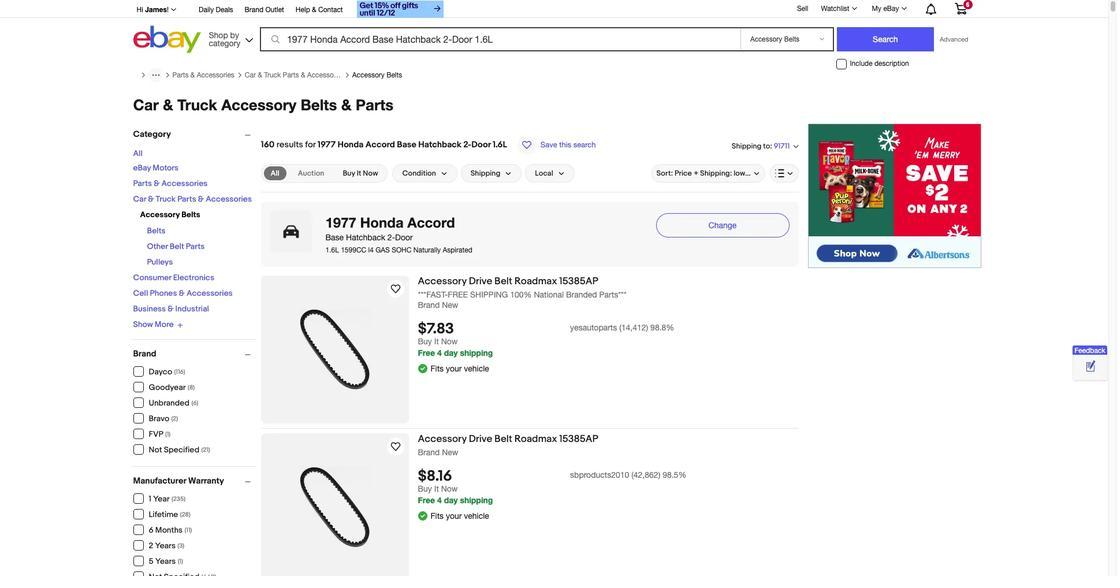 Task type: vqa. For each thing, say whether or not it's contained in the screenshot.


Task type: describe. For each thing, give the bounding box(es) containing it.
new inside accessory drive belt  roadmax  15385ap brand new
[[442, 448, 459, 457]]

watch accessory drive belt  roadmax  15385ap image for ***fast-free shipping  100% national branded parts***
[[389, 282, 403, 296]]

0 vertical spatial it
[[357, 169, 362, 178]]

1
[[149, 494, 151, 504]]

deals
[[216, 6, 233, 14]]

brand outlet link
[[245, 4, 284, 17]]

roadmax for accessory drive belt  roadmax  15385ap ***fast-free shipping  100% national branded parts*** brand new
[[515, 276, 558, 287]]

electronics
[[173, 273, 214, 283]]

other belt parts link
[[147, 242, 205, 251]]

belt inside "accessory drive belt  roadmax  15385ap ***fast-free shipping  100% national branded parts*** brand new"
[[495, 276, 513, 287]]

yesautoparts
[[571, 323, 617, 333]]

0 horizontal spatial accessory belts
[[140, 210, 200, 220]]

shipping button
[[461, 164, 522, 183]]

fvp
[[149, 429, 163, 439]]

for
[[305, 139, 316, 150]]

Search for anything text field
[[262, 28, 739, 50]]

gas
[[376, 246, 390, 254]]

shop
[[209, 30, 228, 40]]

brand outlet
[[245, 6, 284, 14]]

get an extra 15% off image
[[357, 1, 444, 18]]

sell
[[798, 4, 809, 12]]

car for car & truck accessory belts & parts
[[133, 96, 159, 114]]

your for $7.83
[[446, 364, 462, 373]]

car & truck parts & accessories
[[245, 71, 345, 79]]

year
[[153, 494, 170, 504]]

accessory inside accessory drive belt  roadmax  15385ap brand new
[[418, 434, 467, 445]]

specified
[[164, 445, 200, 455]]

unbranded (6)
[[149, 398, 199, 408]]

buy it now
[[343, 169, 378, 178]]

car & truck accessory belts & parts
[[133, 96, 394, 114]]

it for $7.83
[[435, 337, 439, 346]]

car inside ebay motors parts & accessories car & truck parts & accessories
[[133, 194, 146, 204]]

day for $8.16
[[444, 495, 458, 505]]

branded
[[566, 290, 597, 299]]

daily deals
[[199, 6, 233, 14]]

brand inside accessory drive belt  roadmax  15385ap brand new
[[418, 448, 440, 457]]

accessory drive belt  roadmax  15385ap link for ***fast-free shipping  100% national branded parts***
[[418, 276, 799, 290]]

6 link
[[948, 0, 974, 17]]

(11)
[[185, 527, 192, 534]]

goodyear
[[149, 383, 186, 392]]

fits your vehicle for $7.83
[[431, 364, 490, 373]]

change
[[709, 221, 737, 230]]

fits for $8.16
[[431, 511, 444, 521]]

honda inside 1977 honda accord base hatchback 2-door 1.6l 1599cc l4 gas sohc naturally aspirated
[[360, 214, 404, 231]]

:
[[771, 141, 773, 151]]

free
[[448, 290, 468, 299]]

0 vertical spatial honda
[[338, 139, 364, 150]]

(8)
[[188, 384, 195, 391]]

4 for $7.83
[[438, 348, 442, 358]]

advanced
[[940, 36, 969, 43]]

sbproducts2010 (42,862) 98.5% buy it now free 4 day shipping
[[418, 471, 687, 505]]

brand inside "accessory drive belt  roadmax  15385ap ***fast-free shipping  100% national branded parts*** brand new"
[[418, 301, 440, 310]]

watchlist
[[822, 5, 850, 13]]

my
[[873, 5, 882, 13]]

shop by category button
[[204, 26, 256, 51]]

fvp (1)
[[149, 429, 171, 439]]

0 vertical spatial 2-
[[464, 139, 472, 150]]

business
[[133, 304, 166, 314]]

pulleys
[[147, 257, 173, 267]]

aspirated
[[443, 246, 473, 254]]

1 vertical spatial parts & accessories link
[[133, 179, 208, 188]]

include
[[851, 60, 873, 68]]

0 vertical spatial parts & accessories link
[[173, 71, 235, 79]]

6 for 6
[[967, 1, 970, 8]]

1 horizontal spatial door
[[472, 139, 491, 150]]

accessory belts link
[[352, 71, 402, 79]]

parts inside belts other belt parts pulleys
[[186, 242, 205, 251]]

***fast-
[[418, 290, 448, 299]]

belt for accessory drive belt  roadmax  15385ap
[[495, 434, 513, 445]]

watch accessory drive belt  roadmax  15385ap image for brand new
[[389, 440, 403, 454]]

auction
[[298, 169, 325, 178]]

local
[[535, 169, 554, 178]]

show more
[[133, 320, 174, 330]]

accessories inside consumer electronics cell phones & accessories business & industrial
[[187, 288, 233, 298]]

dayco (116)
[[149, 367, 185, 377]]

belts inside belts other belt parts pulleys
[[147, 226, 166, 236]]

sort: price + shipping: lowest first
[[657, 169, 771, 178]]

show more button
[[133, 320, 183, 330]]

day for $7.83
[[444, 348, 458, 358]]

(2)
[[171, 415, 178, 423]]

belts other belt parts pulleys
[[147, 226, 205, 267]]

save
[[541, 140, 558, 149]]

accessory drive belt  roadmax  15385ap heading for ***fast-free shipping  100% national branded parts***
[[418, 276, 599, 287]]

truck inside ebay motors parts & accessories car & truck parts & accessories
[[156, 194, 176, 204]]

yesautoparts (14,412) 98.8% buy it now free 4 day shipping
[[418, 323, 675, 358]]

james
[[145, 5, 167, 14]]

0 vertical spatial buy
[[343, 169, 355, 178]]

ebay inside ebay motors parts & accessories car & truck parts & accessories
[[133, 163, 151, 173]]

free for $7.83
[[418, 348, 435, 358]]

by
[[230, 30, 239, 40]]

business & industrial link
[[133, 304, 209, 314]]

0 vertical spatial car & truck parts & accessories link
[[245, 71, 345, 79]]

ebay inside account navigation
[[884, 5, 900, 13]]

$8.16
[[418, 468, 452, 486]]

and text__icon image for $8.16
[[418, 511, 427, 520]]

l4
[[369, 246, 374, 254]]

accessory drive belt  roadmax  15385ap heading for brand new
[[418, 434, 599, 445]]

1 horizontal spatial all
[[271, 169, 280, 178]]

condition
[[403, 169, 436, 178]]

shipping for shipping to : 91711
[[732, 141, 762, 151]]

accessory drive belt  roadmax  15385ap brand new
[[418, 434, 599, 457]]

now for $8.16
[[441, 484, 458, 494]]

it for $8.16
[[435, 484, 439, 494]]

buy for $7.83
[[418, 337, 432, 346]]

accessory inside "accessory drive belt  roadmax  15385ap ***fast-free shipping  100% national branded parts*** brand new"
[[418, 276, 467, 287]]

15385ap for accessory drive belt  roadmax  15385ap ***fast-free shipping  100% national branded parts*** brand new
[[560, 276, 599, 287]]

months
[[155, 525, 183, 535]]

category
[[133, 129, 171, 140]]

accessory drive belt  roadmax  15385ap ***fast-free shipping  100% national branded parts*** brand new
[[418, 276, 627, 310]]

accessory drive belt  roadmax  15385ap image for brand new
[[300, 467, 370, 548]]

6 months (11)
[[149, 525, 192, 535]]

accessory drive belt  roadmax  15385ap link for brand new
[[418, 434, 799, 447]]

years for 5 years
[[155, 557, 176, 566]]

category button
[[133, 129, 256, 140]]

(3)
[[178, 542, 184, 550]]

daily deals link
[[199, 4, 233, 17]]

consumer electronics link
[[133, 273, 214, 283]]

ebay motors parts & accessories car & truck parts & accessories
[[133, 163, 252, 204]]

shipping for $7.83
[[460, 348, 493, 358]]

98.8%
[[651, 323, 675, 333]]

(21)
[[201, 446, 210, 454]]

(1) inside fvp (1)
[[165, 431, 171, 438]]

(28)
[[180, 511, 191, 518]]

parts***
[[600, 290, 627, 299]]

not specified (21)
[[149, 445, 210, 455]]

save this search button
[[514, 135, 600, 155]]

brand inside account navigation
[[245, 6, 264, 14]]

0 vertical spatial hatchback
[[419, 139, 462, 150]]

door inside 1977 honda accord base hatchback 2-door 1.6l 1599cc l4 gas sohc naturally aspirated
[[395, 233, 413, 242]]

to
[[764, 141, 771, 151]]



Task type: locate. For each thing, give the bounding box(es) containing it.
1 vertical spatial car
[[133, 96, 159, 114]]

1 vertical spatial hatchback
[[346, 233, 386, 242]]

hatchback up 'condition' dropdown button
[[419, 139, 462, 150]]

2- up shipping dropdown button
[[464, 139, 472, 150]]

now
[[363, 169, 378, 178], [441, 337, 458, 346], [441, 484, 458, 494]]

hatchback up the l4
[[346, 233, 386, 242]]

roadmax up sbproducts2010 (42,862) 98.5% buy it now free 4 day shipping
[[515, 434, 558, 445]]

roadmax
[[515, 276, 558, 287], [515, 434, 558, 445]]

1 horizontal spatial base
[[397, 139, 417, 150]]

160
[[261, 139, 275, 150]]

new down free
[[442, 301, 459, 310]]

hatchback inside 1977 honda accord base hatchback 2-door 1.6l 1599cc l4 gas sohc naturally aspirated
[[346, 233, 386, 242]]

buy for $8.16
[[418, 484, 432, 494]]

1 your from the top
[[446, 364, 462, 373]]

1 horizontal spatial 6
[[967, 1, 970, 8]]

free down $8.16
[[418, 495, 435, 505]]

consumer
[[133, 273, 171, 283]]

0 horizontal spatial 2-
[[388, 233, 395, 242]]

0 vertical spatial accessory drive belt  roadmax  15385ap heading
[[418, 276, 599, 287]]

0 vertical spatial car
[[245, 71, 256, 79]]

local button
[[526, 164, 575, 183]]

warranty
[[188, 475, 224, 486]]

new up $8.16
[[442, 448, 459, 457]]

car up category
[[133, 96, 159, 114]]

2 accessory drive belt  roadmax  15385ap link from the top
[[418, 434, 799, 447]]

1 vertical spatial drive
[[469, 434, 493, 445]]

1.6l left 1599cc
[[326, 246, 339, 254]]

1.6l
[[493, 139, 507, 150], [326, 246, 339, 254]]

0 horizontal spatial all
[[133, 149, 143, 158]]

brand up dayco
[[133, 348, 156, 359]]

0 vertical spatial accessory drive belt  roadmax  15385ap image
[[300, 309, 370, 390]]

it inside yesautoparts (14,412) 98.8% buy it now free 4 day shipping
[[435, 337, 439, 346]]

2 4 from the top
[[438, 495, 442, 505]]

6 inside account navigation
[[967, 1, 970, 8]]

truck up car & truck accessory belts & parts
[[264, 71, 281, 79]]

parts & accessories link down category
[[173, 71, 235, 79]]

15385ap inside "accessory drive belt  roadmax  15385ap ***fast-free shipping  100% national branded parts*** brand new"
[[560, 276, 599, 287]]

1 day from the top
[[444, 348, 458, 358]]

1 and text__icon image from the top
[[418, 363, 427, 372]]

shop by category banner
[[130, 0, 976, 56]]

4 inside sbproducts2010 (42,862) 98.5% buy it now free 4 day shipping
[[438, 495, 442, 505]]

1 accessory drive belt  roadmax  15385ap image from the top
[[300, 309, 370, 390]]

goodyear (8)
[[149, 383, 195, 392]]

(116)
[[174, 368, 185, 376]]

it inside sbproducts2010 (42,862) 98.5% buy it now free 4 day shipping
[[435, 484, 439, 494]]

new inside "accessory drive belt  roadmax  15385ap ***fast-free shipping  100% national branded parts*** brand new"
[[442, 301, 459, 310]]

1 horizontal spatial (1)
[[178, 558, 183, 565]]

manufacturer warranty button
[[133, 475, 256, 486]]

watch accessory drive belt  roadmax  15385ap image
[[389, 282, 403, 296], [389, 440, 403, 454]]

consumer electronics cell phones & accessories business & industrial
[[133, 273, 233, 314]]

and text__icon image for $7.83
[[418, 363, 427, 372]]

0 vertical spatial 1977
[[318, 139, 336, 150]]

1 vertical spatial and text__icon image
[[418, 511, 427, 520]]

0 vertical spatial door
[[472, 139, 491, 150]]

15385ap
[[560, 276, 599, 287], [560, 434, 599, 445]]

6 up '2'
[[149, 525, 154, 535]]

2 accessory drive belt  roadmax  15385ap image from the top
[[300, 467, 370, 548]]

lifetime (28)
[[149, 510, 191, 520]]

None submit
[[838, 27, 935, 51]]

contact
[[318, 6, 343, 14]]

free inside sbproducts2010 (42,862) 98.5% buy it now free 4 day shipping
[[418, 495, 435, 505]]

2 horizontal spatial truck
[[264, 71, 281, 79]]

1977 inside 1977 honda accord base hatchback 2-door 1.6l 1599cc l4 gas sohc naturally aspirated
[[326, 214, 357, 231]]

2 shipping from the top
[[460, 495, 493, 505]]

1 vertical spatial accessory drive belt  roadmax  15385ap heading
[[418, 434, 599, 445]]

cell
[[133, 288, 148, 298]]

all up ebay motors link
[[133, 149, 143, 158]]

1977 right for
[[318, 139, 336, 150]]

vehicle for $8.16
[[464, 511, 490, 521]]

years right '2'
[[155, 541, 176, 551]]

truck for parts
[[264, 71, 281, 79]]

honda up gas
[[360, 214, 404, 231]]

0 horizontal spatial shipping
[[471, 169, 501, 178]]

0 vertical spatial belt
[[170, 242, 184, 251]]

fits your vehicle down $8.16
[[431, 511, 490, 521]]

2 vertical spatial it
[[435, 484, 439, 494]]

industrial
[[175, 304, 209, 314]]

1 vertical spatial accessory drive belt  roadmax  15385ap image
[[300, 467, 370, 548]]

show
[[133, 320, 153, 330]]

0 vertical spatial watch accessory drive belt  roadmax  15385ap image
[[389, 282, 403, 296]]

bravo
[[149, 414, 169, 424]]

15385ap up 'branded'
[[560, 276, 599, 287]]

shipping to : 91711
[[732, 141, 790, 151]]

2 15385ap from the top
[[560, 434, 599, 445]]

1 vertical spatial it
[[435, 337, 439, 346]]

0 horizontal spatial ebay
[[133, 163, 151, 173]]

1 years from the top
[[155, 541, 176, 551]]

new
[[442, 301, 459, 310], [442, 448, 459, 457]]

shipping inside sbproducts2010 (42,862) 98.5% buy it now free 4 day shipping
[[460, 495, 493, 505]]

accord up naturally
[[408, 214, 455, 231]]

1 vertical spatial fits your vehicle
[[431, 511, 490, 521]]

car up car & truck accessory belts & parts
[[245, 71, 256, 79]]

first
[[758, 169, 771, 178]]

1 fits your vehicle from the top
[[431, 364, 490, 373]]

0 vertical spatial (1)
[[165, 431, 171, 438]]

truck for accessory
[[177, 96, 217, 114]]

years for 2 years
[[155, 541, 176, 551]]

1 horizontal spatial all link
[[264, 166, 287, 180]]

shop by category
[[209, 30, 241, 48]]

All selected text field
[[271, 168, 280, 179]]

search
[[574, 140, 596, 149]]

base up condition at the top
[[397, 139, 417, 150]]

fits down $7.83
[[431, 364, 444, 373]]

1 horizontal spatial 2-
[[464, 139, 472, 150]]

fits for $7.83
[[431, 364, 444, 373]]

help
[[296, 6, 310, 14]]

shipping inside shipping to : 91711
[[732, 141, 762, 151]]

shipping inside yesautoparts (14,412) 98.8% buy it now free 4 day shipping
[[460, 348, 493, 358]]

drive
[[469, 276, 493, 287], [469, 434, 493, 445]]

1599cc
[[341, 246, 367, 254]]

(1) right fvp
[[165, 431, 171, 438]]

4 inside yesautoparts (14,412) 98.8% buy it now free 4 day shipping
[[438, 348, 442, 358]]

buy inside sbproducts2010 (42,862) 98.5% buy it now free 4 day shipping
[[418, 484, 432, 494]]

0 vertical spatial day
[[444, 348, 458, 358]]

1 vertical spatial truck
[[177, 96, 217, 114]]

brand down the '***fast-'
[[418, 301, 440, 310]]

0 vertical spatial all link
[[133, 149, 143, 158]]

(14,412)
[[620, 323, 649, 333]]

hi james !
[[137, 5, 169, 14]]

shipping for shipping
[[471, 169, 501, 178]]

1 shipping from the top
[[460, 348, 493, 358]]

2 your from the top
[[446, 511, 462, 521]]

shipping inside dropdown button
[[471, 169, 501, 178]]

4 down $8.16
[[438, 495, 442, 505]]

5 years (1)
[[149, 557, 183, 566]]

fits down $8.16
[[431, 511, 444, 521]]

accessory drive belt  roadmax  15385ap link
[[418, 276, 799, 290], [418, 434, 799, 447]]

2 roadmax from the top
[[515, 434, 558, 445]]

2 free from the top
[[418, 495, 435, 505]]

1 vertical spatial car & truck parts & accessories link
[[133, 194, 252, 204]]

2 vertical spatial belt
[[495, 434, 513, 445]]

6
[[967, 1, 970, 8], [149, 525, 154, 535]]

1 watch accessory drive belt  roadmax  15385ap image from the top
[[389, 282, 403, 296]]

my ebay link
[[866, 2, 912, 16]]

0 horizontal spatial all link
[[133, 149, 143, 158]]

parts
[[173, 71, 189, 79], [283, 71, 299, 79], [356, 96, 394, 114], [133, 179, 152, 188], [178, 194, 196, 204], [186, 242, 205, 251]]

drive for accessory drive belt  roadmax  15385ap brand new
[[469, 434, 493, 445]]

now inside sbproducts2010 (42,862) 98.5% buy it now free 4 day shipping
[[441, 484, 458, 494]]

5
[[149, 557, 154, 566]]

accessory drive belt  roadmax  15385ap heading
[[418, 276, 599, 287], [418, 434, 599, 445]]

include description
[[851, 60, 910, 68]]

pulleys link
[[147, 257, 173, 267]]

1 vertical spatial accord
[[408, 214, 455, 231]]

shipping
[[460, 348, 493, 358], [460, 495, 493, 505]]

1 vehicle from the top
[[464, 364, 490, 373]]

1 4 from the top
[[438, 348, 442, 358]]

help & contact
[[296, 6, 343, 14]]

1 vertical spatial new
[[442, 448, 459, 457]]

0 vertical spatial accord
[[366, 139, 395, 150]]

1977 up 1599cc
[[326, 214, 357, 231]]

belt for belts
[[170, 242, 184, 251]]

0 vertical spatial base
[[397, 139, 417, 150]]

honda up buy it now
[[338, 139, 364, 150]]

belt inside belts other belt parts pulleys
[[170, 242, 184, 251]]

help & contact link
[[296, 4, 343, 17]]

(1) inside 5 years (1)
[[178, 558, 183, 565]]

and text__icon image
[[418, 363, 427, 372], [418, 511, 427, 520]]

& inside account navigation
[[312, 6, 317, 14]]

0 vertical spatial 4
[[438, 348, 442, 358]]

national
[[534, 290, 564, 299]]

accessory belts
[[352, 71, 402, 79], [140, 210, 200, 220]]

main content containing $7.83
[[261, 124, 799, 576]]

door up shipping dropdown button
[[472, 139, 491, 150]]

1 vertical spatial day
[[444, 495, 458, 505]]

0 horizontal spatial door
[[395, 233, 413, 242]]

6 for 6 months (11)
[[149, 525, 154, 535]]

2 years from the top
[[155, 557, 176, 566]]

2 vertical spatial truck
[[156, 194, 176, 204]]

1 vertical spatial belt
[[495, 276, 513, 287]]

2 vertical spatial buy
[[418, 484, 432, 494]]

parts & accessories
[[173, 71, 235, 79]]

shipping:
[[701, 169, 733, 178]]

0 vertical spatial new
[[442, 301, 459, 310]]

fits your vehicle down $7.83
[[431, 364, 490, 373]]

auction link
[[291, 166, 331, 180]]

fits your vehicle for $8.16
[[431, 511, 490, 521]]

parts & accessories link down motors
[[133, 179, 208, 188]]

drive inside "accessory drive belt  roadmax  15385ap ***fast-free shipping  100% national branded parts*** brand new"
[[469, 276, 493, 287]]

roadmax up national
[[515, 276, 558, 287]]

feedback
[[1075, 347, 1106, 355]]

free inside yesautoparts (14,412) 98.8% buy it now free 4 day shipping
[[418, 348, 435, 358]]

2 and text__icon image from the top
[[418, 511, 427, 520]]

1 vertical spatial (1)
[[178, 558, 183, 565]]

1 accessory drive belt  roadmax  15385ap heading from the top
[[418, 276, 599, 287]]

1 vertical spatial shipping
[[471, 169, 501, 178]]

truck up category dropdown button
[[177, 96, 217, 114]]

account navigation
[[130, 0, 976, 20]]

1 horizontal spatial 1.6l
[[493, 139, 507, 150]]

watchlist link
[[815, 2, 863, 16]]

vehicle for $7.83
[[464, 364, 490, 373]]

1 horizontal spatial accord
[[408, 214, 455, 231]]

base inside 1977 honda accord base hatchback 2-door 1.6l 1599cc l4 gas sohc naturally aspirated
[[326, 233, 344, 242]]

hatchback
[[419, 139, 462, 150], [346, 233, 386, 242]]

6 up advanced link
[[967, 1, 970, 8]]

years
[[155, 541, 176, 551], [155, 557, 176, 566]]

accessory drive belt  roadmax  15385ap image for ***fast-free shipping  100% national branded parts***
[[300, 309, 370, 390]]

1 vertical spatial now
[[441, 337, 458, 346]]

0 vertical spatial fits your vehicle
[[431, 364, 490, 373]]

accord up buy it now link
[[366, 139, 395, 150]]

belt inside accessory drive belt  roadmax  15385ap brand new
[[495, 434, 513, 445]]

listing options selector. list view selected. image
[[775, 169, 794, 178]]

1 vertical spatial buy
[[418, 337, 432, 346]]

+
[[694, 169, 699, 178]]

1 vertical spatial free
[[418, 495, 435, 505]]

roadmax for accessory drive belt  roadmax  15385ap brand new
[[515, 434, 558, 445]]

all link down 160 on the top left of page
[[264, 166, 287, 180]]

0 vertical spatial your
[[446, 364, 462, 373]]

1 vertical spatial 4
[[438, 495, 442, 505]]

free down $7.83
[[418, 348, 435, 358]]

all link up ebay motors link
[[133, 149, 143, 158]]

ebay right my
[[884, 5, 900, 13]]

0 vertical spatial now
[[363, 169, 378, 178]]

years right 5
[[155, 557, 176, 566]]

0 horizontal spatial hatchback
[[346, 233, 386, 242]]

your for $8.16
[[446, 511, 462, 521]]

day down $8.16
[[444, 495, 458, 505]]

free for $8.16
[[418, 495, 435, 505]]

advertisement region
[[808, 124, 982, 268]]

0 vertical spatial shipping
[[732, 141, 762, 151]]

2 new from the top
[[442, 448, 459, 457]]

15385ap inside accessory drive belt  roadmax  15385ap brand new
[[560, 434, 599, 445]]

base up 1599cc
[[326, 233, 344, 242]]

1 vertical spatial watch accessory drive belt  roadmax  15385ap image
[[389, 440, 403, 454]]

not
[[149, 445, 162, 455]]

your down $7.83
[[446, 364, 462, 373]]

1 vertical spatial shipping
[[460, 495, 493, 505]]

door up sohc
[[395, 233, 413, 242]]

roadmax inside accessory drive belt  roadmax  15385ap brand new
[[515, 434, 558, 445]]

accord inside 1977 honda accord base hatchback 2-door 1.6l 1599cc l4 gas sohc naturally aspirated
[[408, 214, 455, 231]]

ebay left motors
[[133, 163, 151, 173]]

main content
[[261, 124, 799, 576]]

4 for $8.16
[[438, 495, 442, 505]]

and text__icon image down $8.16
[[418, 511, 427, 520]]

15385ap up sbproducts2010
[[560, 434, 599, 445]]

other
[[147, 242, 168, 251]]

0 horizontal spatial accord
[[366, 139, 395, 150]]

1 vertical spatial 1977
[[326, 214, 357, 231]]

car for car & truck parts & accessories
[[245, 71, 256, 79]]

1 vertical spatial ebay
[[133, 163, 151, 173]]

15385ap for accessory drive belt  roadmax  15385ap brand new
[[560, 434, 599, 445]]

1 vertical spatial honda
[[360, 214, 404, 231]]

hi
[[137, 6, 143, 14]]

!
[[167, 6, 169, 14]]

car & truck parts & accessories link down motors
[[133, 194, 252, 204]]

0 horizontal spatial (1)
[[165, 431, 171, 438]]

1 new from the top
[[442, 301, 459, 310]]

(6)
[[192, 399, 199, 407]]

1 roadmax from the top
[[515, 276, 558, 287]]

(42,862)
[[632, 471, 661, 480]]

91711
[[774, 142, 790, 151]]

1 horizontal spatial truck
[[177, 96, 217, 114]]

drive for accessory drive belt  roadmax  15385ap ***fast-free shipping  100% national branded parts*** brand new
[[469, 276, 493, 287]]

2- up gas
[[388, 233, 395, 242]]

now inside yesautoparts (14,412) 98.8% buy it now free 4 day shipping
[[441, 337, 458, 346]]

0 vertical spatial all
[[133, 149, 143, 158]]

truck down motors
[[156, 194, 176, 204]]

1 vertical spatial fits
[[431, 511, 444, 521]]

1 15385ap from the top
[[560, 276, 599, 287]]

0 vertical spatial and text__icon image
[[418, 363, 427, 372]]

0 vertical spatial accessory belts
[[352, 71, 402, 79]]

0 vertical spatial 1.6l
[[493, 139, 507, 150]]

car & truck parts & accessories link up car & truck accessory belts & parts
[[245, 71, 345, 79]]

brand left outlet
[[245, 6, 264, 14]]

and text__icon image down $7.83
[[418, 363, 427, 372]]

2 vertical spatial now
[[441, 484, 458, 494]]

1.6l inside 1977 honda accord base hatchback 2-door 1.6l 1599cc l4 gas sohc naturally aspirated
[[326, 246, 339, 254]]

cell phones & accessories link
[[133, 288, 233, 298]]

buy
[[343, 169, 355, 178], [418, 337, 432, 346], [418, 484, 432, 494]]

0 vertical spatial accessory drive belt  roadmax  15385ap link
[[418, 276, 799, 290]]

drive inside accessory drive belt  roadmax  15385ap brand new
[[469, 434, 493, 445]]

160 results for 1977 honda accord base hatchback 2-door 1.6l
[[261, 139, 507, 150]]

0 vertical spatial 15385ap
[[560, 276, 599, 287]]

2 fits from the top
[[431, 511, 444, 521]]

0 horizontal spatial 1.6l
[[326, 246, 339, 254]]

lifetime
[[149, 510, 178, 520]]

1 vertical spatial 2-
[[388, 233, 395, 242]]

1 vertical spatial accessory belts
[[140, 210, 200, 220]]

car down ebay motors link
[[133, 194, 146, 204]]

more
[[155, 320, 174, 330]]

day inside sbproducts2010 (42,862) 98.5% buy it now free 4 day shipping
[[444, 495, 458, 505]]

0 horizontal spatial truck
[[156, 194, 176, 204]]

brand up $8.16
[[418, 448, 440, 457]]

description
[[875, 60, 910, 68]]

1 horizontal spatial accessory belts
[[352, 71, 402, 79]]

all down 160 on the top left of page
[[271, 169, 280, 178]]

0 horizontal spatial base
[[326, 233, 344, 242]]

2 fits your vehicle from the top
[[431, 511, 490, 521]]

1 free from the top
[[418, 348, 435, 358]]

1 accessory drive belt  roadmax  15385ap link from the top
[[418, 276, 799, 290]]

1.6l up shipping dropdown button
[[493, 139, 507, 150]]

unbranded
[[149, 398, 190, 408]]

1 vertical spatial base
[[326, 233, 344, 242]]

0 vertical spatial free
[[418, 348, 435, 358]]

1 horizontal spatial ebay
[[884, 5, 900, 13]]

1 vertical spatial vehicle
[[464, 511, 490, 521]]

vehicle
[[464, 364, 490, 373], [464, 511, 490, 521]]

1 vertical spatial door
[[395, 233, 413, 242]]

day down $7.83
[[444, 348, 458, 358]]

your down $8.16
[[446, 511, 462, 521]]

1 fits from the top
[[431, 364, 444, 373]]

day inside yesautoparts (14,412) 98.8% buy it now free 4 day shipping
[[444, 348, 458, 358]]

1 vertical spatial 1.6l
[[326, 246, 339, 254]]

fits
[[431, 364, 444, 373], [431, 511, 444, 521]]

sohc
[[392, 246, 412, 254]]

accessory drive belt  roadmax  15385ap image
[[300, 309, 370, 390], [300, 467, 370, 548]]

accessory drive belt  roadmax  15385ap link up sbproducts2010
[[418, 434, 799, 447]]

2- inside 1977 honda accord base hatchback 2-door 1.6l 1599cc l4 gas sohc naturally aspirated
[[388, 233, 395, 242]]

accessory drive belt  roadmax  15385ap link up parts***
[[418, 276, 799, 290]]

brand button
[[133, 348, 256, 359]]

2 watch accessory drive belt  roadmax  15385ap image from the top
[[389, 440, 403, 454]]

none submit inside shop by category banner
[[838, 27, 935, 51]]

advanced link
[[935, 28, 975, 51]]

1 vertical spatial accessory drive belt  roadmax  15385ap link
[[418, 434, 799, 447]]

1 drive from the top
[[469, 276, 493, 287]]

now for $7.83
[[441, 337, 458, 346]]

2 vehicle from the top
[[464, 511, 490, 521]]

2 drive from the top
[[469, 434, 493, 445]]

(1) down (3)
[[178, 558, 183, 565]]

2 day from the top
[[444, 495, 458, 505]]

1 vertical spatial 15385ap
[[560, 434, 599, 445]]

belts link
[[147, 226, 166, 236]]

roadmax inside "accessory drive belt  roadmax  15385ap ***fast-free shipping  100% national branded parts*** brand new"
[[515, 276, 558, 287]]

1 vertical spatial years
[[155, 557, 176, 566]]

4 down $7.83
[[438, 348, 442, 358]]

buy inside yesautoparts (14,412) 98.8% buy it now free 4 day shipping
[[418, 337, 432, 346]]

dayco
[[149, 367, 172, 377]]

2 accessory drive belt  roadmax  15385ap heading from the top
[[418, 434, 599, 445]]

1977 honda accord base hatchback 2-door 1.6l 1599cc l4 gas sohc naturally aspirated
[[326, 214, 473, 254]]

0 vertical spatial 6
[[967, 1, 970, 8]]

shipping for $8.16
[[460, 495, 493, 505]]



